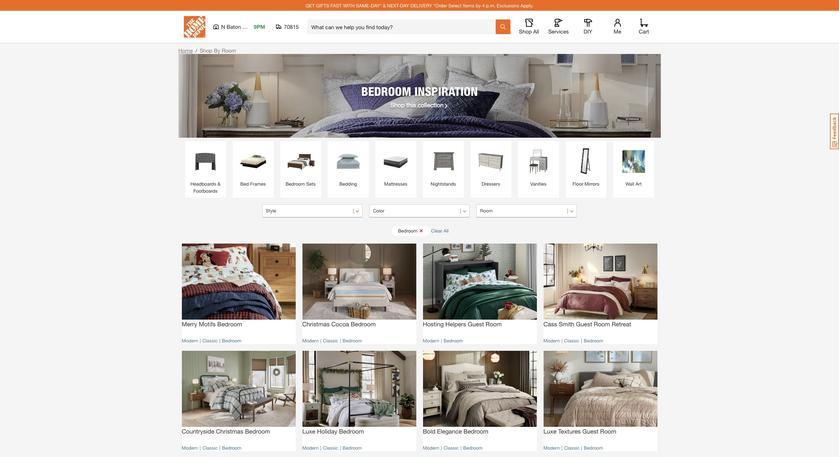 Task type: describe. For each thing, give the bounding box(es) containing it.
delivery
[[411, 3, 433, 8]]

elegance
[[437, 428, 462, 435]]

| down the cass smith guest room retreat
[[581, 338, 582, 344]]

shop this collection link
[[391, 100, 449, 109]]

| down "countryside christmas bedroom"
[[219, 445, 220, 451]]

modern link for luxe textures guest room
[[544, 445, 560, 451]]

with
[[343, 3, 355, 8]]

motifs
[[199, 320, 216, 328]]

room for luxe textures guest room
[[601, 428, 617, 435]]

modern link for hosting helpers guest room
[[423, 338, 440, 344]]

vanities link
[[522, 144, 556, 187]]

bedroom link for luxe textures guest room
[[584, 445, 604, 451]]

color
[[373, 208, 385, 214]]

home link
[[178, 47, 193, 54]]

cass smith guest room retreat
[[544, 320, 632, 328]]

luxe textures guest room
[[544, 428, 617, 435]]

0 horizontal spatial shop
[[200, 47, 213, 54]]

hosting helpers guest room link
[[423, 320, 537, 334]]

stretchy image image for elegance
[[423, 351, 537, 427]]

classic link for elegance
[[444, 445, 459, 451]]

classic link for holiday
[[323, 445, 338, 451]]

modern | classic | bedroom for motifs
[[182, 338, 242, 344]]

this
[[407, 101, 416, 108]]

bedroom link for merry motifs bedroom
[[222, 338, 242, 344]]

4
[[482, 3, 485, 8]]

bedroom inside button
[[398, 228, 418, 233]]

bedroom link for luxe holiday bedroom
[[343, 445, 362, 451]]

countryside
[[182, 428, 214, 435]]

shop for shop all
[[519, 28, 532, 35]]

items
[[463, 3, 475, 8]]

me
[[614, 28, 622, 35]]

modern link for bold elegance bedroom
[[423, 445, 440, 451]]

gifts
[[316, 3, 329, 8]]

exclusions
[[497, 3, 520, 8]]

9pm
[[254, 23, 265, 30]]

| down countryside
[[200, 445, 201, 451]]

cart link
[[637, 19, 652, 35]]

room inside button
[[480, 208, 493, 214]]

merry motifs bedroom link
[[182, 320, 296, 334]]

cocoa
[[332, 320, 349, 328]]

clear all
[[432, 228, 449, 233]]

| down merry motifs bedroom
[[219, 338, 220, 344]]

the home depot logo image
[[184, 16, 205, 38]]

classic link for christmas
[[203, 445, 218, 451]]

luxe holiday bedroom
[[303, 428, 364, 435]]

dressers
[[482, 181, 500, 187]]

classic link for smith
[[565, 338, 580, 344]]

me button
[[607, 19, 629, 35]]

modern | bedroom
[[423, 338, 463, 344]]

shop for shop this collection
[[391, 101, 405, 108]]

home
[[178, 47, 193, 54]]

classic for elegance
[[444, 445, 459, 451]]

inspiration
[[415, 84, 478, 98]]

bed
[[240, 181, 249, 187]]

fast
[[331, 3, 342, 8]]

modern link for merry motifs bedroom
[[182, 338, 198, 344]]

| down christmas cocoa bedroom
[[321, 338, 322, 344]]

guest for textures
[[583, 428, 599, 435]]

mattresses
[[384, 181, 408, 187]]

holiday
[[317, 428, 338, 435]]

room button
[[477, 204, 577, 218]]

modern link for countryside christmas bedroom
[[182, 445, 198, 451]]

all for shop all
[[534, 28, 539, 35]]

guest for smith
[[576, 320, 593, 328]]

retreat
[[612, 320, 632, 328]]

modern down the hosting
[[423, 338, 440, 344]]

modern for countryside christmas bedroom
[[182, 445, 198, 451]]

p.m.
[[486, 3, 496, 8]]

bedding image
[[331, 144, 366, 179]]

classic link for motifs
[[203, 338, 218, 344]]

merry motifs bedroom
[[182, 320, 242, 328]]

merry
[[182, 320, 197, 328]]

clear all button
[[432, 225, 449, 237]]

next-
[[387, 3, 400, 8]]

| down the hosting
[[441, 338, 442, 344]]

style
[[266, 208, 276, 214]]

countryside christmas bedroom
[[182, 428, 270, 435]]

0 horizontal spatial christmas
[[216, 428, 244, 435]]

modern | classic | bedroom for smith
[[544, 338, 604, 344]]

| down smith
[[562, 338, 563, 344]]

shop all
[[519, 28, 539, 35]]

wall art
[[626, 181, 642, 187]]

headboards & footboards link
[[189, 144, 223, 194]]

nightstands image
[[427, 144, 461, 179]]

| down textures
[[562, 445, 563, 451]]

classic link for cocoa
[[323, 338, 338, 344]]

vanities
[[531, 181, 547, 187]]

same-
[[356, 3, 371, 8]]

bedroom button
[[392, 226, 430, 236]]

bedroom link down helpers
[[444, 338, 463, 344]]

luxe for luxe holiday bedroom
[[303, 428, 316, 435]]

headboards & footboards
[[191, 181, 221, 194]]

bold elegance bedroom link
[[423, 427, 537, 441]]

dressers link
[[474, 144, 508, 187]]

modern | classic | bedroom for textures
[[544, 445, 604, 451]]

countryside christmas bedroom link
[[182, 427, 296, 441]]

modern for bold elegance bedroom
[[423, 445, 440, 451]]

| down luxe holiday bedroom
[[340, 445, 341, 451]]

modern link for luxe holiday bedroom
[[303, 445, 319, 451]]

1 horizontal spatial &
[[383, 3, 386, 8]]

stretchy image image for smith
[[544, 244, 658, 320]]

headboards
[[191, 181, 216, 187]]

modern for cass smith guest room retreat
[[544, 338, 560, 344]]

home / shop by room
[[178, 47, 236, 54]]

day
[[400, 3, 409, 8]]

baton
[[227, 23, 241, 30]]



Task type: vqa. For each thing, say whether or not it's contained in the screenshot.
bottommost Explore
no



Task type: locate. For each thing, give the bounding box(es) containing it.
luxe left textures
[[544, 428, 557, 435]]

modern | classic | bedroom for christmas
[[182, 445, 242, 451]]

1 vertical spatial shop
[[200, 47, 213, 54]]

wall
[[626, 181, 635, 187]]

wall art link
[[617, 144, 651, 187]]

guest right smith
[[576, 320, 593, 328]]

luxe textures guest room link
[[544, 427, 658, 441]]

modern | classic | bedroom down countryside
[[182, 445, 242, 451]]

christmas right countryside
[[216, 428, 244, 435]]

modern | classic | bedroom down bold elegance bedroom on the right bottom of the page
[[423, 445, 483, 451]]

modern link down christmas cocoa bedroom
[[303, 338, 319, 344]]

luxe holiday bedroom link
[[303, 427, 416, 441]]

modern
[[182, 338, 198, 344], [303, 338, 319, 344], [423, 338, 440, 344], [544, 338, 560, 344], [182, 445, 198, 451], [303, 445, 319, 451], [423, 445, 440, 451], [544, 445, 560, 451]]

bedroom sets link
[[284, 144, 318, 187]]

color button
[[370, 204, 470, 218]]

modern down holiday
[[303, 445, 319, 451]]

wall art image
[[617, 144, 651, 179]]

0 vertical spatial christmas
[[303, 320, 330, 328]]

stretchy image image for textures
[[544, 351, 658, 427]]

modern | classic | bedroom down luxe holiday bedroom
[[303, 445, 362, 451]]

guest inside hosting helpers guest room "link"
[[468, 320, 484, 328]]

shop inside button
[[519, 28, 532, 35]]

classic link down luxe holiday bedroom
[[323, 445, 338, 451]]

stretchy image image for helpers
[[423, 244, 537, 320]]

modern down merry
[[182, 338, 198, 344]]

christmas inside 'link'
[[303, 320, 330, 328]]

bedroom link down bold elegance bedroom link
[[464, 445, 483, 451]]

bold
[[423, 428, 436, 435]]

modern link down cass
[[544, 338, 560, 344]]

classic down smith
[[565, 338, 580, 344]]

& right "day*"
[[383, 3, 386, 8]]

all for clear all
[[444, 228, 449, 233]]

classic link down elegance
[[444, 445, 459, 451]]

nightstands
[[431, 181, 456, 187]]

modern | classic | bedroom for cocoa
[[303, 338, 362, 344]]

1 vertical spatial &
[[218, 181, 221, 187]]

bedroom link down countryside christmas bedroom link
[[222, 445, 242, 451]]

1 luxe from the left
[[303, 428, 316, 435]]

get
[[306, 3, 315, 8]]

shop down apply.
[[519, 28, 532, 35]]

headboards & footboards image
[[189, 144, 223, 179]]

& up "footboards"
[[218, 181, 221, 187]]

bedroom inspiration
[[361, 84, 478, 98]]

collection
[[418, 101, 444, 108]]

christmas
[[303, 320, 330, 328], [216, 428, 244, 435]]

cart
[[639, 28, 650, 35]]

mattresses image
[[379, 144, 413, 179]]

classic for christmas
[[203, 445, 218, 451]]

guest for helpers
[[468, 320, 484, 328]]

modern down the bold
[[423, 445, 440, 451]]

| down bold elegance bedroom on the right bottom of the page
[[461, 445, 462, 451]]

modern down countryside
[[182, 445, 198, 451]]

bedroom link
[[222, 338, 242, 344], [343, 338, 362, 344], [444, 338, 463, 344], [584, 338, 604, 344], [222, 445, 242, 451], [343, 445, 362, 451], [464, 445, 483, 451], [584, 445, 604, 451]]

bedroom sets
[[286, 181, 316, 187]]

classic link down christmas cocoa bedroom
[[323, 338, 338, 344]]

art
[[636, 181, 642, 187]]

dressers image
[[474, 144, 508, 179]]

modern link for christmas cocoa bedroom
[[303, 338, 319, 344]]

0 vertical spatial &
[[383, 3, 386, 8]]

0 horizontal spatial all
[[444, 228, 449, 233]]

classic for holiday
[[323, 445, 338, 451]]

classic link
[[203, 338, 218, 344], [323, 338, 338, 344], [565, 338, 580, 344], [203, 445, 218, 451], [323, 445, 338, 451], [444, 445, 459, 451], [565, 445, 580, 451]]

bedroom link for bold elegance bedroom
[[464, 445, 483, 451]]

1 horizontal spatial shop
[[391, 101, 405, 108]]

classic for cocoa
[[323, 338, 338, 344]]

classic link down merry motifs bedroom
[[203, 338, 218, 344]]

room for cass smith guest room retreat
[[594, 320, 610, 328]]

classic down countryside
[[203, 445, 218, 451]]

modern link down countryside
[[182, 445, 198, 451]]

bedroom link down luxe holiday bedroom link
[[343, 445, 362, 451]]

style button
[[262, 204, 363, 218]]

& inside headboards & footboards
[[218, 181, 221, 187]]

bed frames image
[[236, 144, 270, 179]]

guest inside luxe textures guest room link
[[583, 428, 599, 435]]

select
[[449, 3, 462, 8]]

all inside button
[[534, 28, 539, 35]]

classic link for textures
[[565, 445, 580, 451]]

2 luxe from the left
[[544, 428, 557, 435]]

modern for luxe holiday bedroom
[[303, 445, 319, 451]]

luxe left holiday
[[303, 428, 316, 435]]

room for hosting helpers guest room
[[486, 320, 502, 328]]

n
[[221, 23, 225, 30]]

| down holiday
[[321, 445, 322, 451]]

1 horizontal spatial christmas
[[303, 320, 330, 328]]

day*
[[371, 3, 382, 8]]

1 vertical spatial christmas
[[216, 428, 244, 435]]

feedback link image
[[831, 113, 840, 149]]

shop left this
[[391, 101, 405, 108]]

mirrors
[[585, 181, 600, 187]]

christmas left cocoa at bottom
[[303, 320, 330, 328]]

modern link down textures
[[544, 445, 560, 451]]

modern | classic | bedroom down smith
[[544, 338, 604, 344]]

classic down elegance
[[444, 445, 459, 451]]

shop this collection
[[391, 101, 444, 108]]

modern | classic | bedroom
[[182, 338, 242, 344], [303, 338, 362, 344], [544, 338, 604, 344], [182, 445, 242, 451], [303, 445, 362, 451], [423, 445, 483, 451], [544, 445, 604, 451]]

bedroom link down merry motifs bedroom 'link'
[[222, 338, 242, 344]]

classic down christmas cocoa bedroom
[[323, 338, 338, 344]]

vanities image
[[522, 144, 556, 179]]

modern link down merry
[[182, 338, 198, 344]]

hosting helpers guest room
[[423, 320, 502, 328]]

0 horizontal spatial &
[[218, 181, 221, 187]]

christmas cocoa bedroom
[[303, 320, 376, 328]]

all inside button
[[444, 228, 449, 233]]

modern | classic | bedroom for elegance
[[423, 445, 483, 451]]

mattresses link
[[379, 144, 413, 187]]

n baton rouge
[[221, 23, 258, 30]]

modern | classic | bedroom down textures
[[544, 445, 604, 451]]

modern for luxe textures guest room
[[544, 445, 560, 451]]

What can we help you find today? search field
[[312, 20, 496, 34]]

classic link down smith
[[565, 338, 580, 344]]

clear
[[432, 228, 443, 233]]

modern link down the hosting
[[423, 338, 440, 344]]

hosting
[[423, 320, 444, 328]]

&
[[383, 3, 386, 8], [218, 181, 221, 187]]

diy button
[[578, 19, 599, 35]]

1 horizontal spatial all
[[534, 28, 539, 35]]

room
[[222, 47, 236, 54], [480, 208, 493, 214], [486, 320, 502, 328], [594, 320, 610, 328], [601, 428, 617, 435]]

services
[[549, 28, 569, 35]]

all
[[534, 28, 539, 35], [444, 228, 449, 233]]

stretchy image image for christmas
[[182, 351, 296, 427]]

modern link for cass smith guest room retreat
[[544, 338, 560, 344]]

sets
[[306, 181, 316, 187]]

rouge
[[243, 23, 258, 30]]

| down cocoa at bottom
[[340, 338, 341, 344]]

modern for merry motifs bedroom
[[182, 338, 198, 344]]

modern down christmas cocoa bedroom
[[303, 338, 319, 344]]

guest right textures
[[583, 428, 599, 435]]

bedroom link down luxe textures guest room link on the bottom of page
[[584, 445, 604, 451]]

floor mirrors link
[[569, 144, 604, 187]]

all left services at top right
[[534, 28, 539, 35]]

frames
[[250, 181, 266, 187]]

70815
[[284, 23, 299, 30]]

apply.
[[521, 3, 534, 8]]

stretchy image image
[[182, 244, 296, 320], [303, 244, 416, 320], [423, 244, 537, 320], [544, 244, 658, 320], [182, 351, 296, 427], [303, 351, 416, 427], [423, 351, 537, 427], [544, 351, 658, 427]]

floor
[[573, 181, 584, 187]]

|
[[200, 338, 201, 344], [219, 338, 220, 344], [321, 338, 322, 344], [340, 338, 341, 344], [441, 338, 442, 344], [562, 338, 563, 344], [581, 338, 582, 344], [200, 445, 201, 451], [219, 445, 220, 451], [321, 445, 322, 451], [340, 445, 341, 451], [441, 445, 442, 451], [461, 445, 462, 451], [562, 445, 563, 451], [581, 445, 582, 451]]

classic for smith
[[565, 338, 580, 344]]

helpers
[[446, 320, 467, 328]]

1 horizontal spatial luxe
[[544, 428, 557, 435]]

nightstands link
[[427, 144, 461, 187]]

classic down textures
[[565, 445, 580, 451]]

cass smith guest room retreat link
[[544, 320, 658, 334]]

| down motifs
[[200, 338, 201, 344]]

/
[[196, 48, 197, 54]]

bedroom link down christmas cocoa bedroom 'link'
[[343, 338, 362, 344]]

2 vertical spatial shop
[[391, 101, 405, 108]]

0 horizontal spatial luxe
[[303, 428, 316, 435]]

shop right the /
[[200, 47, 213, 54]]

floor mirrors
[[573, 181, 600, 187]]

modern link
[[182, 338, 198, 344], [303, 338, 319, 344], [423, 338, 440, 344], [544, 338, 560, 344], [182, 445, 198, 451], [303, 445, 319, 451], [423, 445, 440, 451], [544, 445, 560, 451]]

modern link down the bold
[[423, 445, 440, 451]]

bold elegance bedroom
[[423, 428, 489, 435]]

classic down merry motifs bedroom
[[203, 338, 218, 344]]

classic link down countryside
[[203, 445, 218, 451]]

modern down cass
[[544, 338, 560, 344]]

get gifts fast with same-day* & next-day delivery *order select items by 4 p.m. exclusions apply.
[[306, 3, 534, 8]]

stretchy image image for cocoa
[[303, 244, 416, 320]]

0 vertical spatial all
[[534, 28, 539, 35]]

bedroom link for countryside christmas bedroom
[[222, 445, 242, 451]]

footboards
[[194, 188, 218, 194]]

floor mirrors image
[[569, 144, 604, 179]]

classic for motifs
[[203, 338, 218, 344]]

modern for christmas cocoa bedroom
[[303, 338, 319, 344]]

| down luxe textures guest room
[[581, 445, 582, 451]]

classic link down textures
[[565, 445, 580, 451]]

2 horizontal spatial shop
[[519, 28, 532, 35]]

cass
[[544, 320, 557, 328]]

christmas cocoa bedroom link
[[303, 320, 416, 334]]

bedding link
[[331, 144, 366, 187]]

bedroom link down cass smith guest room retreat link
[[584, 338, 604, 344]]

classic
[[203, 338, 218, 344], [323, 338, 338, 344], [565, 338, 580, 344], [203, 445, 218, 451], [323, 445, 338, 451], [444, 445, 459, 451], [565, 445, 580, 451]]

bedding
[[340, 181, 357, 187]]

bedroom link for christmas cocoa bedroom
[[343, 338, 362, 344]]

modern down textures
[[544, 445, 560, 451]]

1 vertical spatial all
[[444, 228, 449, 233]]

guest right helpers
[[468, 320, 484, 328]]

| down elegance
[[441, 445, 442, 451]]

room inside "link"
[[486, 320, 502, 328]]

*order
[[434, 3, 447, 8]]

bedroom link for cass smith guest room retreat
[[584, 338, 604, 344]]

luxe
[[303, 428, 316, 435], [544, 428, 557, 435]]

classic down luxe holiday bedroom
[[323, 445, 338, 451]]

shop
[[519, 28, 532, 35], [200, 47, 213, 54], [391, 101, 405, 108]]

modern link down holiday
[[303, 445, 319, 451]]

services button
[[548, 19, 570, 35]]

0 vertical spatial shop
[[519, 28, 532, 35]]

stretchy image image for motifs
[[182, 244, 296, 320]]

luxe for luxe textures guest room
[[544, 428, 557, 435]]

bed frames link
[[236, 144, 270, 187]]

non lazy image image
[[178, 54, 661, 138]]

all right clear
[[444, 228, 449, 233]]

textures
[[559, 428, 581, 435]]

bedroom
[[361, 84, 412, 98], [286, 181, 305, 187], [398, 228, 418, 233], [217, 320, 242, 328], [351, 320, 376, 328], [222, 338, 242, 344], [343, 338, 362, 344], [444, 338, 463, 344], [584, 338, 604, 344], [245, 428, 270, 435], [339, 428, 364, 435], [464, 428, 489, 435], [222, 445, 242, 451], [343, 445, 362, 451], [464, 445, 483, 451], [584, 445, 604, 451]]

stretchy image image for holiday
[[303, 351, 416, 427]]

classic for textures
[[565, 445, 580, 451]]

modern | classic | bedroom for holiday
[[303, 445, 362, 451]]

70815 button
[[276, 23, 299, 30]]

guest inside cass smith guest room retreat link
[[576, 320, 593, 328]]

modern | classic | bedroom down christmas cocoa bedroom
[[303, 338, 362, 344]]

modern | classic | bedroom down merry motifs bedroom
[[182, 338, 242, 344]]

bed frames
[[240, 181, 266, 187]]

bedroom sets image
[[284, 144, 318, 179]]

shop all button
[[519, 19, 540, 35]]



